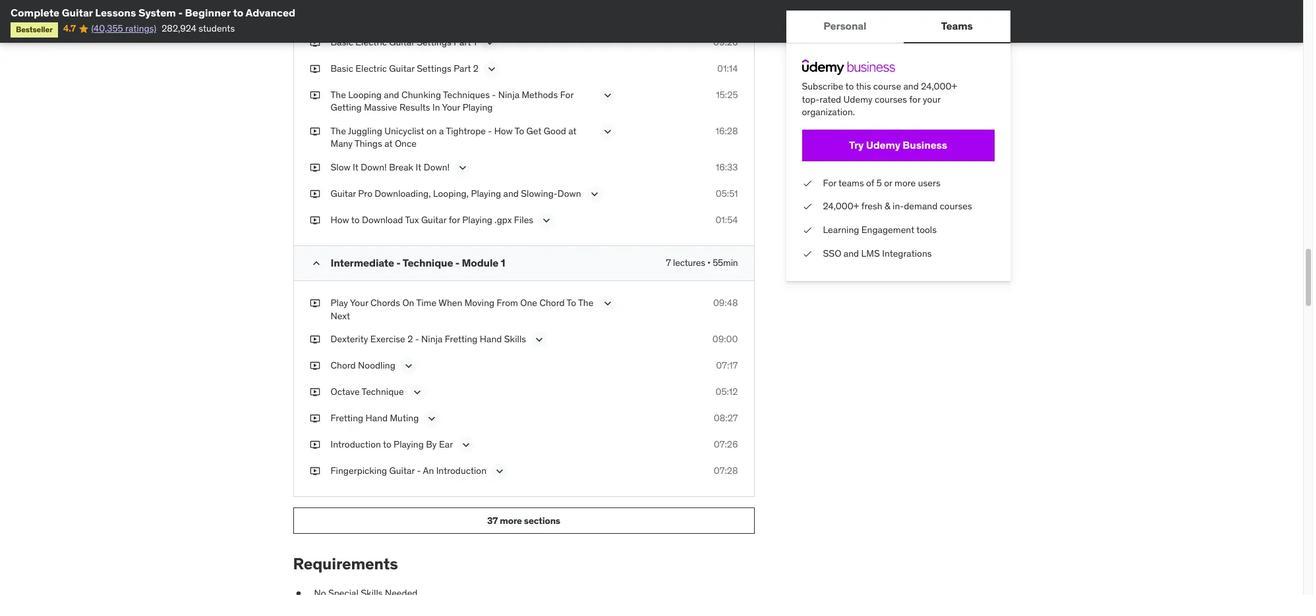 Task type: locate. For each thing, give the bounding box(es) containing it.
- right intermediate
[[396, 256, 401, 270]]

xsmall image for guitar pro downloading, looping, playing and slowing-down
[[310, 188, 320, 201]]

0 horizontal spatial courses
[[875, 93, 907, 105]]

xsmall image for chord noodling
[[310, 360, 320, 373]]

the right one
[[578, 297, 594, 309]]

small image
[[310, 257, 323, 270]]

1 vertical spatial chord
[[331, 360, 356, 372]]

settings up basic electric guitar settings part 2 in the left of the page
[[417, 36, 451, 48]]

break
[[389, 162, 413, 173]]

settings
[[417, 36, 451, 48], [417, 62, 451, 74]]

0 horizontal spatial fretting
[[331, 413, 363, 425]]

technique up time
[[403, 256, 453, 270]]

•
[[707, 257, 711, 269]]

for right methods
[[560, 89, 574, 101]]

show lecture description image for basic electric guitar settings part 2
[[485, 62, 498, 76]]

to right one
[[567, 297, 576, 309]]

how left download
[[331, 214, 349, 226]]

show lecture description image for the juggling unicyclist on a tightrope - how to get good at many things at once
[[601, 125, 614, 138]]

2 settings from the top
[[417, 62, 451, 74]]

at left once
[[384, 138, 393, 150]]

skills
[[504, 334, 526, 346]]

users
[[918, 177, 941, 189]]

1 horizontal spatial at
[[568, 125, 577, 137]]

0 horizontal spatial for
[[560, 89, 574, 101]]

for inside the looping and chunking techniques - ninja methods for getting massive results in your playing
[[560, 89, 574, 101]]

technique down noodling
[[362, 386, 404, 398]]

to left this
[[845, 80, 854, 92]]

playing up .gpx
[[471, 188, 501, 200]]

more right the or
[[895, 177, 916, 189]]

282,924 students
[[162, 23, 235, 35]]

introduction up fingerpicking
[[331, 439, 381, 451]]

1 for intermediate - technique - module 1
[[501, 256, 505, 270]]

next
[[331, 310, 350, 322]]

1 vertical spatial for
[[449, 214, 460, 226]]

technique
[[403, 256, 453, 270], [362, 386, 404, 398]]

settings up chunking
[[417, 62, 451, 74]]

unicyclist
[[384, 125, 424, 137]]

-
[[178, 6, 183, 19], [492, 89, 496, 101], [488, 125, 492, 137], [396, 256, 401, 270], [455, 256, 460, 270], [415, 334, 419, 346], [417, 466, 421, 477]]

slowing-
[[521, 188, 558, 200]]

1 vertical spatial the
[[331, 125, 346, 137]]

show lecture description image up techniques
[[485, 62, 498, 76]]

and right sso
[[844, 248, 859, 259]]

24,000+ up the learning on the top right of page
[[823, 201, 859, 213]]

0 horizontal spatial to
[[515, 125, 524, 137]]

1 vertical spatial fretting
[[331, 413, 363, 425]]

0 vertical spatial 1
[[473, 36, 477, 48]]

xsmall image for fingerpicking guitar - an introduction
[[310, 466, 320, 478]]

1 vertical spatial at
[[384, 138, 393, 150]]

- inside the juggling unicyclist on a tightrope - how to get good at many things at once
[[488, 125, 492, 137]]

1 horizontal spatial 24,000+
[[921, 80, 957, 92]]

ninja
[[498, 89, 520, 101], [421, 334, 443, 346]]

xsmall image for the juggling unicyclist on a tightrope - how to get good at many things at once
[[310, 125, 320, 138]]

more right 37
[[500, 515, 522, 527]]

ninja down time
[[421, 334, 443, 346]]

0 vertical spatial introduction
[[331, 439, 381, 451]]

lessons
[[95, 6, 136, 19]]

for down guitar pro downloading, looping, playing and slowing-down at the left of the page
[[449, 214, 460, 226]]

09:48
[[713, 297, 738, 309]]

courses
[[875, 93, 907, 105], [940, 201, 972, 213]]

1 right the module
[[501, 256, 505, 270]]

ear
[[439, 439, 453, 451]]

7 lectures • 55min
[[666, 257, 738, 269]]

(40,355 ratings)
[[91, 23, 156, 35]]

fingerpicking guitar - an introduction
[[331, 466, 487, 477]]

1 horizontal spatial for
[[909, 93, 921, 105]]

2 up techniques
[[473, 62, 479, 74]]

1 vertical spatial courses
[[940, 201, 972, 213]]

show lecture description image for basic electric guitar settings part 1
[[483, 36, 497, 49]]

show lecture description image for slow it down! break it down!
[[456, 162, 470, 175]]

0 vertical spatial electric
[[355, 36, 387, 48]]

0 vertical spatial settings
[[417, 36, 451, 48]]

chords
[[370, 297, 400, 309]]

getting
[[331, 102, 362, 114]]

show lecture description image up guitar pro downloading, looping, playing and slowing-down at the left of the page
[[456, 162, 470, 175]]

show lecture description image up the muting
[[411, 386, 424, 400]]

the inside play your chords on time when moving from one chord to the next
[[578, 297, 594, 309]]

teams
[[941, 19, 973, 33]]

try udemy business
[[849, 139, 947, 152]]

0 horizontal spatial down!
[[361, 162, 387, 173]]

xsmall image for play your chords on time when moving from one chord to the next
[[310, 297, 320, 310]]

show lecture description image
[[485, 62, 498, 76], [456, 162, 470, 175], [540, 214, 553, 227], [411, 386, 424, 400], [425, 413, 439, 426], [493, 466, 506, 479]]

hand left skills
[[480, 334, 502, 346]]

0 vertical spatial for
[[560, 89, 574, 101]]

0 horizontal spatial introduction
[[331, 439, 381, 451]]

1 part from the top
[[454, 36, 471, 48]]

hand
[[480, 334, 502, 346], [366, 413, 388, 425]]

demand
[[904, 201, 938, 213]]

1 electric from the top
[[355, 36, 387, 48]]

chord inside play your chords on time when moving from one chord to the next
[[540, 297, 565, 309]]

to left download
[[351, 214, 360, 226]]

0 horizontal spatial how
[[331, 214, 349, 226]]

07:26
[[714, 439, 738, 451]]

the up the many
[[331, 125, 346, 137]]

for teams of 5 or more users
[[823, 177, 941, 189]]

1 basic from the top
[[331, 36, 353, 48]]

2 right exercise at the bottom of the page
[[408, 334, 413, 346]]

down!
[[361, 162, 387, 173], [424, 162, 450, 173]]

playing down techniques
[[463, 102, 493, 114]]

0 vertical spatial ninja
[[498, 89, 520, 101]]

0 vertical spatial for
[[909, 93, 921, 105]]

to down the fretting hand muting
[[383, 439, 391, 451]]

01:14
[[717, 62, 738, 74]]

0 vertical spatial chord
[[540, 297, 565, 309]]

1 vertical spatial part
[[454, 62, 471, 74]]

0 vertical spatial part
[[454, 36, 471, 48]]

udemy business image
[[802, 59, 895, 75]]

to left get
[[515, 125, 524, 137]]

introduction to playing by ear
[[331, 439, 453, 451]]

learning
[[823, 224, 859, 236]]

1 vertical spatial how
[[331, 214, 349, 226]]

tab list
[[786, 11, 1010, 44]]

fretting down play your chords on time when moving from one chord to the next
[[445, 334, 478, 346]]

show lecture description image for guitar pro downloading, looping, playing and slowing-down
[[588, 188, 601, 201]]

lectures
[[673, 257, 705, 269]]

udemy down this
[[844, 93, 873, 105]]

the inside the juggling unicyclist on a tightrope - how to get good at many things at once
[[331, 125, 346, 137]]

hand left the muting
[[366, 413, 388, 425]]

try
[[849, 139, 864, 152]]

for left teams
[[823, 177, 837, 189]]

slow
[[331, 162, 351, 173]]

xsmall image
[[310, 62, 320, 75], [310, 89, 320, 102], [310, 125, 320, 138], [802, 177, 813, 190], [310, 188, 320, 201], [802, 201, 813, 214], [310, 214, 320, 227], [802, 224, 813, 237], [310, 334, 320, 347], [310, 360, 320, 373], [310, 386, 320, 399], [310, 439, 320, 452]]

1 vertical spatial hand
[[366, 413, 388, 425]]

your
[[923, 93, 941, 105]]

your right 'in'
[[442, 102, 460, 114]]

0 vertical spatial to
[[515, 125, 524, 137]]

files
[[514, 214, 533, 226]]

0 vertical spatial udemy
[[844, 93, 873, 105]]

1 horizontal spatial to
[[567, 297, 576, 309]]

to inside subscribe to this course and 24,000+ top‑rated udemy courses for your organization.
[[845, 80, 854, 92]]

how left get
[[494, 125, 513, 137]]

in-
[[893, 201, 904, 213]]

courses down course
[[875, 93, 907, 105]]

1 horizontal spatial for
[[823, 177, 837, 189]]

introduction
[[331, 439, 381, 451], [436, 466, 487, 477]]

down! down things
[[361, 162, 387, 173]]

0 horizontal spatial ninja
[[421, 334, 443, 346]]

1 vertical spatial electric
[[355, 62, 387, 74]]

and up massive
[[384, 89, 399, 101]]

07:28
[[714, 466, 738, 477]]

1 settings from the top
[[417, 36, 451, 48]]

1 vertical spatial udemy
[[866, 139, 901, 152]]

courses right demand
[[940, 201, 972, 213]]

muting
[[390, 413, 419, 425]]

sections
[[524, 515, 560, 527]]

your inside the looping and chunking techniques - ninja methods for getting massive results in your playing
[[442, 102, 460, 114]]

time
[[416, 297, 436, 309]]

0 vertical spatial your
[[442, 102, 460, 114]]

introduction down ear
[[436, 466, 487, 477]]

0 horizontal spatial it
[[353, 162, 359, 173]]

module
[[462, 256, 499, 270]]

1 horizontal spatial 1
[[501, 256, 505, 270]]

0 horizontal spatial your
[[350, 297, 368, 309]]

how inside the juggling unicyclist on a tightrope - how to get good at many things at once
[[494, 125, 513, 137]]

0 vertical spatial 2
[[473, 62, 479, 74]]

top‑rated
[[802, 93, 841, 105]]

1 horizontal spatial more
[[895, 177, 916, 189]]

24,000+ up your
[[921, 80, 957, 92]]

0 horizontal spatial 24,000+
[[823, 201, 859, 213]]

1 for basic electric guitar settings part 1
[[473, 36, 477, 48]]

part for 2
[[454, 62, 471, 74]]

0 horizontal spatial 2
[[408, 334, 413, 346]]

show lecture description image for fretting hand muting
[[425, 413, 439, 426]]

0 horizontal spatial more
[[500, 515, 522, 527]]

1 vertical spatial 2
[[408, 334, 413, 346]]

0 horizontal spatial 1
[[473, 36, 477, 48]]

show lecture description image right files
[[540, 214, 553, 227]]

basic
[[331, 36, 353, 48], [331, 62, 353, 74]]

0 vertical spatial 24,000+
[[921, 80, 957, 92]]

and up .gpx
[[503, 188, 519, 200]]

0 vertical spatial courses
[[875, 93, 907, 105]]

16:28
[[716, 125, 738, 137]]

- right exercise at the bottom of the page
[[415, 334, 419, 346]]

xsmall image
[[310, 36, 320, 49], [310, 162, 320, 174], [802, 248, 813, 260], [310, 297, 320, 310], [310, 413, 320, 426], [310, 466, 320, 478], [293, 588, 304, 596]]

show lecture description image for play your chords on time when moving from one chord to the next
[[601, 297, 614, 311]]

show lecture description image up 37
[[493, 466, 506, 479]]

show lecture description image for the looping and chunking techniques - ninja methods for getting massive results in your playing
[[601, 89, 614, 102]]

ninja inside the looping and chunking techniques - ninja methods for getting massive results in your playing
[[498, 89, 520, 101]]

udemy
[[844, 93, 873, 105], [866, 139, 901, 152]]

0 vertical spatial basic
[[331, 36, 353, 48]]

0 horizontal spatial at
[[384, 138, 393, 150]]

electric up looping
[[355, 62, 387, 74]]

it right the break
[[416, 162, 421, 173]]

xsmall image for slow it down! break it down!
[[310, 162, 320, 174]]

electric
[[355, 36, 387, 48], [355, 62, 387, 74]]

1 horizontal spatial your
[[442, 102, 460, 114]]

for left your
[[909, 93, 921, 105]]

fretting hand muting
[[331, 413, 419, 425]]

show lecture description image
[[483, 36, 497, 49], [601, 89, 614, 102], [601, 125, 614, 138], [588, 188, 601, 201], [601, 297, 614, 311], [533, 334, 546, 347], [402, 360, 415, 373], [460, 439, 473, 452]]

2 electric from the top
[[355, 62, 387, 74]]

55min
[[713, 257, 738, 269]]

282,924
[[162, 23, 196, 35]]

moving
[[465, 297, 495, 309]]

(40,355
[[91, 23, 123, 35]]

2 it from the left
[[416, 162, 421, 173]]

playing
[[463, 102, 493, 114], [471, 188, 501, 200], [462, 214, 492, 226], [394, 439, 424, 451]]

basic for basic electric guitar settings part 2
[[331, 62, 353, 74]]

- right 'tightrope'
[[488, 125, 492, 137]]

.gpx
[[495, 214, 512, 226]]

1 horizontal spatial it
[[416, 162, 421, 173]]

ninja left methods
[[498, 89, 520, 101]]

and inside the looping and chunking techniques - ninja methods for getting massive results in your playing
[[384, 89, 399, 101]]

it right slow
[[353, 162, 359, 173]]

fretting
[[445, 334, 478, 346], [331, 413, 363, 425]]

part
[[454, 36, 471, 48], [454, 62, 471, 74]]

and right course
[[903, 80, 919, 92]]

1 horizontal spatial ninja
[[498, 89, 520, 101]]

show lecture description image for octave technique
[[411, 386, 424, 400]]

chord right one
[[540, 297, 565, 309]]

1 vertical spatial more
[[500, 515, 522, 527]]

the inside the looping and chunking techniques - ninja methods for getting massive results in your playing
[[331, 89, 346, 101]]

1 horizontal spatial down!
[[424, 162, 450, 173]]

to for subscribe to this course and 24,000+ top‑rated udemy courses for your organization.
[[845, 80, 854, 92]]

1 vertical spatial 1
[[501, 256, 505, 270]]

udemy right try
[[866, 139, 901, 152]]

0 vertical spatial how
[[494, 125, 513, 137]]

1 down! from the left
[[361, 162, 387, 173]]

guitar up basic electric guitar settings part 2 in the left of the page
[[389, 36, 415, 48]]

0 vertical spatial more
[[895, 177, 916, 189]]

1 vertical spatial basic
[[331, 62, 353, 74]]

downloading,
[[375, 188, 431, 200]]

0 horizontal spatial for
[[449, 214, 460, 226]]

2 vertical spatial the
[[578, 297, 594, 309]]

15:25
[[716, 89, 738, 101]]

1 horizontal spatial how
[[494, 125, 513, 137]]

1 horizontal spatial chord
[[540, 297, 565, 309]]

the up 'getting'
[[331, 89, 346, 101]]

1 vertical spatial introduction
[[436, 466, 487, 477]]

1 horizontal spatial fretting
[[445, 334, 478, 346]]

at right good
[[568, 125, 577, 137]]

show lecture description image up by
[[425, 413, 439, 426]]

1 vertical spatial technique
[[362, 386, 404, 398]]

1 vertical spatial your
[[350, 297, 368, 309]]

your right "play"
[[350, 297, 368, 309]]

1 vertical spatial settings
[[417, 62, 451, 74]]

learning engagement tools
[[823, 224, 937, 236]]

guitar left pro
[[331, 188, 356, 200]]

0 vertical spatial the
[[331, 89, 346, 101]]

sso
[[823, 248, 841, 259]]

down! up looping,
[[424, 162, 450, 173]]

tightrope
[[446, 125, 486, 137]]

the for the looping and chunking techniques - ninja methods for getting massive results in your playing
[[331, 89, 346, 101]]

1 vertical spatial to
[[567, 297, 576, 309]]

37 more sections button
[[293, 508, 754, 535]]

the looping and chunking techniques - ninja methods for getting massive results in your playing
[[331, 89, 574, 114]]

basic for basic electric guitar settings part 1
[[331, 36, 353, 48]]

how
[[494, 125, 513, 137], [331, 214, 349, 226]]

2 part from the top
[[454, 62, 471, 74]]

fretting down octave
[[331, 413, 363, 425]]

electric up basic electric guitar settings part 2 in the left of the page
[[355, 36, 387, 48]]

1 up techniques
[[473, 36, 477, 48]]

- right techniques
[[492, 89, 496, 101]]

1 horizontal spatial hand
[[480, 334, 502, 346]]

chord up octave
[[331, 360, 356, 372]]

2 basic from the top
[[331, 62, 353, 74]]

and
[[903, 80, 919, 92], [384, 89, 399, 101], [503, 188, 519, 200], [844, 248, 859, 259]]

chord
[[540, 297, 565, 309], [331, 360, 356, 372]]

16:33
[[716, 162, 738, 173]]

complete
[[11, 6, 59, 19]]

complete guitar lessons system - beginner to advanced
[[11, 6, 295, 19]]

xsmall image for octave technique
[[310, 386, 320, 399]]

for inside subscribe to this course and 24,000+ top‑rated udemy courses for your organization.
[[909, 93, 921, 105]]

organization.
[[802, 106, 855, 118]]



Task type: vqa. For each thing, say whether or not it's contained in the screenshot.
7
yes



Task type: describe. For each thing, give the bounding box(es) containing it.
1 vertical spatial 24,000+
[[823, 201, 859, 213]]

the for the juggling unicyclist on a tightrope - how to get good at many things at once
[[331, 125, 346, 137]]

show lecture description image for chord noodling
[[402, 360, 415, 373]]

08:27
[[714, 413, 738, 425]]

once
[[395, 138, 417, 150]]

ratings)
[[125, 23, 156, 35]]

xsmall image for how to download tux guitar for playing .gpx files
[[310, 214, 320, 227]]

4.7
[[63, 23, 76, 35]]

05:12
[[716, 386, 738, 398]]

1 vertical spatial for
[[823, 177, 837, 189]]

dexterity exercise 2 - ninja fretting hand skills
[[331, 334, 526, 346]]

noodling
[[358, 360, 395, 372]]

show lecture description image for fingerpicking guitar - an introduction
[[493, 466, 506, 479]]

intermediate
[[331, 256, 394, 270]]

playing inside the looping and chunking techniques - ninja methods for getting massive results in your playing
[[463, 102, 493, 114]]

lms
[[861, 248, 880, 259]]

07:17
[[716, 360, 738, 372]]

course
[[873, 80, 901, 92]]

basic electric guitar settings part 1
[[331, 36, 477, 48]]

2 down! from the left
[[424, 162, 450, 173]]

playing left by
[[394, 439, 424, 451]]

guitar right tux
[[421, 214, 447, 226]]

1 horizontal spatial 2
[[473, 62, 479, 74]]

tux
[[405, 214, 419, 226]]

of
[[866, 177, 874, 189]]

01:54
[[716, 214, 738, 226]]

xsmall image for dexterity exercise 2 - ninja fretting hand skills
[[310, 334, 320, 347]]

in
[[432, 102, 440, 114]]

chunking
[[402, 89, 441, 101]]

0 horizontal spatial hand
[[366, 413, 388, 425]]

techniques
[[443, 89, 490, 101]]

when
[[439, 297, 462, 309]]

part for 1
[[454, 36, 471, 48]]

chord noodling
[[331, 360, 395, 372]]

xsmall image for the looping and chunking techniques - ninja methods for getting massive results in your playing
[[310, 89, 320, 102]]

and inside subscribe to this course and 24,000+ top‑rated udemy courses for your organization.
[[903, 80, 919, 92]]

by
[[426, 439, 437, 451]]

0 vertical spatial fretting
[[445, 334, 478, 346]]

a
[[439, 125, 444, 137]]

personal
[[824, 19, 866, 33]]

7
[[666, 257, 671, 269]]

juggling
[[348, 125, 382, 137]]

37
[[487, 515, 498, 527]]

show lecture description image for dexterity exercise 2 - ninja fretting hand skills
[[533, 334, 546, 347]]

electric for basic electric guitar settings part 2
[[355, 62, 387, 74]]

down
[[558, 188, 581, 200]]

on
[[402, 297, 414, 309]]

xsmall image for fretting hand muting
[[310, 413, 320, 426]]

1 vertical spatial ninja
[[421, 334, 443, 346]]

play your chords on time when moving from one chord to the next
[[331, 297, 594, 322]]

to for introduction to playing by ear
[[383, 439, 391, 451]]

to inside the juggling unicyclist on a tightrope - how to get good at many things at once
[[515, 125, 524, 137]]

advanced
[[246, 6, 295, 19]]

get
[[526, 125, 542, 137]]

tools
[[917, 224, 937, 236]]

things
[[355, 138, 382, 150]]

settings for 2
[[417, 62, 451, 74]]

fresh
[[861, 201, 883, 213]]

sso and lms integrations
[[823, 248, 932, 259]]

- up 282,924
[[178, 6, 183, 19]]

- inside the looping and chunking techniques - ninja methods for getting massive results in your playing
[[492, 89, 496, 101]]

the juggling unicyclist on a tightrope - how to get good at many things at once
[[331, 125, 577, 150]]

1 it from the left
[[353, 162, 359, 173]]

more inside button
[[500, 515, 522, 527]]

many
[[331, 138, 353, 150]]

courses inside subscribe to this course and 24,000+ top‑rated udemy courses for your organization.
[[875, 93, 907, 105]]

0 vertical spatial technique
[[403, 256, 453, 270]]

octave
[[331, 386, 360, 398]]

xsmall image for introduction to playing by ear
[[310, 439, 320, 452]]

0 vertical spatial hand
[[480, 334, 502, 346]]

guitar pro downloading, looping, playing and slowing-down
[[331, 188, 581, 200]]

subscribe to this course and 24,000+ top‑rated udemy courses for your organization.
[[802, 80, 957, 118]]

dexterity
[[331, 334, 368, 346]]

methods
[[522, 89, 558, 101]]

guitar down basic electric guitar settings part 1
[[389, 62, 415, 74]]

05:51
[[716, 188, 738, 200]]

show lecture description image for how to download tux guitar for playing .gpx files
[[540, 214, 553, 227]]

requirements
[[293, 555, 398, 575]]

0 vertical spatial at
[[568, 125, 577, 137]]

try udemy business link
[[802, 130, 994, 161]]

intermediate - technique - module 1
[[331, 256, 505, 270]]

electric for basic electric guitar settings part 1
[[355, 36, 387, 48]]

results
[[399, 102, 430, 114]]

to up students
[[233, 6, 244, 19]]

09:26
[[713, 36, 738, 48]]

&
[[885, 201, 890, 213]]

an
[[423, 466, 434, 477]]

massive
[[364, 102, 397, 114]]

1 horizontal spatial introduction
[[436, 466, 487, 477]]

1 horizontal spatial courses
[[940, 201, 972, 213]]

to inside play your chords on time when moving from one chord to the next
[[567, 297, 576, 309]]

beginner
[[185, 6, 231, 19]]

udemy inside subscribe to this course and 24,000+ top‑rated udemy courses for your organization.
[[844, 93, 873, 105]]

one
[[520, 297, 537, 309]]

this
[[856, 80, 871, 92]]

show lecture description image for introduction to playing by ear
[[460, 439, 473, 452]]

fingerpicking
[[331, 466, 387, 477]]

or
[[884, 177, 892, 189]]

5
[[877, 177, 882, 189]]

basic electric guitar settings part 2
[[331, 62, 479, 74]]

- left the module
[[455, 256, 460, 270]]

teams
[[839, 177, 864, 189]]

pro
[[358, 188, 372, 200]]

engagement
[[861, 224, 914, 236]]

from
[[497, 297, 518, 309]]

24,000+ fresh & in-demand courses
[[823, 201, 972, 213]]

settings for 1
[[417, 36, 451, 48]]

to for how to download tux guitar for playing .gpx files
[[351, 214, 360, 226]]

37 more sections
[[487, 515, 560, 527]]

good
[[544, 125, 566, 137]]

24,000+ inside subscribe to this course and 24,000+ top‑rated udemy courses for your organization.
[[921, 80, 957, 92]]

looping,
[[433, 188, 469, 200]]

guitar up 4.7
[[62, 6, 93, 19]]

playing left .gpx
[[462, 214, 492, 226]]

your inside play your chords on time when moving from one chord to the next
[[350, 297, 368, 309]]

exercise
[[370, 334, 405, 346]]

09:00
[[712, 334, 738, 346]]

guitar left an
[[389, 466, 415, 477]]

0 horizontal spatial chord
[[331, 360, 356, 372]]

xsmall image for basic electric guitar settings part 1
[[310, 36, 320, 49]]

how to download tux guitar for playing .gpx files
[[331, 214, 533, 226]]

xsmall image for basic electric guitar settings part 2
[[310, 62, 320, 75]]

- left an
[[417, 466, 421, 477]]

tab list containing personal
[[786, 11, 1010, 44]]

octave technique
[[331, 386, 404, 398]]

integrations
[[882, 248, 932, 259]]



